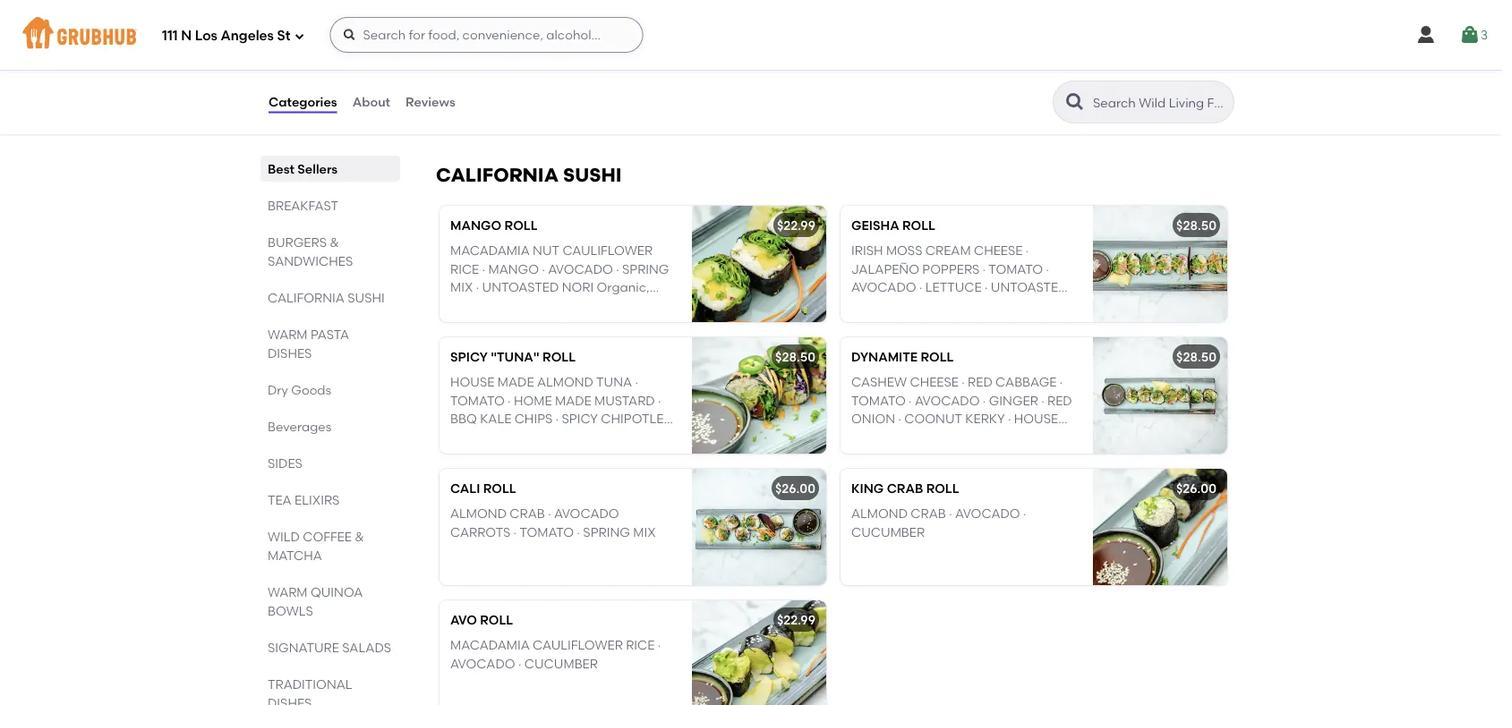 Task type: vqa. For each thing, say whether or not it's contained in the screenshot.
the "·"
yes



Task type: locate. For each thing, give the bounding box(es) containing it.
oil right flax
[[1050, 430, 1071, 445]]

crab for almond crab · avocado · cucumber
[[911, 507, 947, 522]]

untoasted inside irish moss cream cheese · jalapeño poppers · tomato · avocado · lettuce · untoasted nori   organic, gluten free, & raw
[[991, 280, 1068, 295]]

0 horizontal spatial sushi
[[348, 290, 385, 305]]

2 vertical spatial nori
[[938, 448, 970, 463]]

red up house
[[1048, 394, 1073, 409]]

free, up spicy "tuna" roll
[[494, 298, 524, 314]]

1 vertical spatial cheese
[[910, 375, 959, 391]]

untoasted right lettuce
[[991, 280, 1068, 295]]

rice
[[451, 262, 479, 277], [626, 639, 655, 654]]

cheese inside irish moss cream cheese · jalapeño poppers · tomato · avocado · lettuce · untoasted nori   organic, gluten free, & raw
[[974, 244, 1023, 259]]

svg image inside 3 button
[[1460, 24, 1481, 46]]

elixirs
[[295, 493, 340, 508]]

almond for king
[[852, 507, 908, 522]]

1 horizontal spatial rice
[[626, 639, 655, 654]]

avocado inside 'almond crab · avocado · cucumber'
[[956, 507, 1021, 522]]

0 horizontal spatial oil
[[985, 430, 1006, 445]]

2 dishes from the top
[[268, 696, 312, 706]]

beverages tab
[[268, 417, 393, 436]]

burgers
[[268, 235, 327, 250]]

dry goods tab
[[268, 381, 393, 399]]

almond for cali
[[451, 507, 507, 522]]

$26.00 for almond crab · avocado carrots · tomato · spring mix
[[776, 482, 816, 497]]

cali
[[451, 482, 480, 497]]

0 vertical spatial organic,
[[597, 280, 650, 295]]

roll for macadamia nut cauliflower rice · mango · avocado · spring mix · untoasted nori  organic, gluten free, & raw
[[505, 218, 538, 234]]

nori inside macadamia nut cauliflower rice · mango · avocado · spring mix · untoasted nori  organic, gluten free, & raw
[[562, 280, 594, 295]]

gluten inside macadamia nut cauliflower rice · mango · avocado · spring mix · untoasted nori  organic, gluten free, & raw
[[451, 298, 491, 314]]

0 horizontal spatial free,
[[494, 298, 524, 314]]

0 horizontal spatial tomato
[[520, 525, 574, 540]]

2 vertical spatial tomato
[[520, 525, 574, 540]]

1 vertical spatial california sushi
[[268, 290, 385, 305]]

macadamia down 'mango roll'
[[451, 244, 530, 259]]

2 warm from the top
[[268, 585, 308, 600]]

california
[[436, 164, 559, 187], [268, 290, 345, 305]]

2 horizontal spatial untoasted
[[991, 280, 1068, 295]]

0 vertical spatial cucumber
[[852, 525, 925, 540]]

free, inside macadamia nut cauliflower rice · mango · avocado · spring mix · untoasted nori  organic, gluten free, & raw
[[494, 298, 524, 314]]

0 horizontal spatial cucumber
[[525, 657, 598, 672]]

spring inside macadamia nut cauliflower rice · mango · avocado · spring mix · untoasted nori  organic, gluten free, & raw
[[622, 262, 669, 277]]

3
[[1481, 27, 1489, 42]]

italian
[[451, 23, 501, 38]]

1 horizontal spatial cucumber
[[852, 525, 925, 540]]

2 vertical spatial macadamia
[[451, 639, 530, 654]]

0 horizontal spatial red
[[968, 375, 993, 391]]

jalapeño
[[852, 262, 920, 277]]

"tuna"
[[491, 350, 540, 365]]

chips
[[485, 103, 523, 118]]

& right coffee
[[355, 529, 364, 545]]

sandwich
[[573, 23, 645, 38]]

1 vertical spatial cucumber
[[525, 657, 598, 672]]

0 vertical spatial cheese
[[974, 244, 1023, 259]]

roll right 'avo'
[[480, 613, 513, 629]]

1 free, from the left
[[494, 298, 524, 314]]

crab for almond crab · avocado carrots · tomato · spring mix
[[510, 507, 545, 522]]

raw down nut on the left top of the page
[[539, 298, 566, 314]]

1 vertical spatial rice
[[626, 639, 655, 654]]

1 vertical spatial warm
[[268, 585, 308, 600]]

raw inside irish moss cream cheese · jalapeño poppers · tomato · avocado · lettuce · untoasted nori   organic, gluten free, & raw
[[1032, 298, 1058, 314]]

free,
[[494, 298, 524, 314], [986, 298, 1016, 314]]

gluten down lettuce
[[943, 298, 983, 314]]

0 vertical spatial red
[[968, 375, 993, 391]]

1 vertical spatial sushi
[[348, 290, 385, 305]]

warm left the pasta
[[268, 327, 308, 342]]

tomato inside cashew cheese · red cabbage · tomato · avocado · ginger · red onion · coonut kerky · house made ranch · hemp oil · flax oil · untoasted nori
[[852, 394, 906, 409]]

cauliflower
[[563, 244, 653, 259], [533, 639, 623, 654]]

wild coffee & matcha tab
[[268, 528, 393, 565]]

reviews
[[406, 94, 456, 110]]

mango inside macadamia nut cauliflower rice · mango · avocado · spring mix · untoasted nori  organic, gluten free, & raw
[[489, 262, 539, 277]]

1 horizontal spatial red
[[1048, 394, 1073, 409]]

mix
[[451, 280, 473, 295], [633, 525, 656, 540]]

sushi
[[563, 164, 622, 187], [348, 290, 385, 305]]

3 macadamia from the top
[[451, 639, 530, 654]]

california sushi up the pasta
[[268, 290, 385, 305]]

0 vertical spatial tomato
[[989, 262, 1044, 277]]

matcha
[[268, 548, 322, 563]]

2 $26.00 from the left
[[1177, 482, 1217, 497]]

tomato inside irish moss cream cheese · jalapeño poppers · tomato · avocado · lettuce · untoasted nori   organic, gluten free, & raw
[[989, 262, 1044, 277]]

2 oil from the left
[[1050, 430, 1071, 445]]

1 vertical spatial california
[[268, 290, 345, 305]]

2 horizontal spatial nori
[[938, 448, 970, 463]]

0 horizontal spatial cheese
[[910, 375, 959, 391]]

nori inside cashew cheese · red cabbage · tomato · avocado · ginger · red onion · coonut kerky · house made ranch · hemp oil · flax oil · untoasted nori
[[938, 448, 970, 463]]

roll up 'almond crab · avocado · cucumber'
[[927, 482, 960, 497]]

1 vertical spatial cauliflower
[[533, 639, 623, 654]]

tea elixirs tab
[[268, 491, 393, 510]]

free, inside irish moss cream cheese · jalapeño poppers · tomato · avocado · lettuce · untoasted nori   organic, gluten free, & raw
[[986, 298, 1016, 314]]

0 horizontal spatial $26.00
[[776, 482, 816, 497]]

1 vertical spatial spring
[[583, 525, 630, 540]]

cheese right cream
[[974, 244, 1023, 259]]

roll up nut on the left top of the page
[[505, 218, 538, 234]]

0 vertical spatial warm
[[268, 327, 308, 342]]

untoasted down ranch
[[858, 448, 935, 463]]

carrots
[[451, 525, 511, 540]]

sandwiches
[[268, 253, 353, 269]]

avocado inside macadamia nut cauliflower rice · mango · avocado · spring mix · untoasted nori  organic, gluten free, & raw
[[548, 262, 613, 277]]

ginger
[[989, 394, 1039, 409]]

1 raw from the left
[[539, 298, 566, 314]]

1 horizontal spatial tomato
[[852, 394, 906, 409]]

2 $22.99 from the top
[[777, 613, 816, 629]]

$22.99 for macadamia nut cauliflower rice · mango · avocado · spring mix · untoasted nori  organic, gluten free, & raw
[[777, 218, 816, 234]]

1 horizontal spatial organic,
[[887, 298, 940, 314]]

rice inside macadamia nut cauliflower rice · mango · avocado · spring mix · untoasted nori  organic, gluten free, & raw
[[451, 262, 479, 277]]

macadamia cauliflower rice · avocado · cucumber
[[451, 639, 661, 672]]

oil
[[985, 430, 1006, 445], [1050, 430, 1071, 445]]

cashew
[[852, 375, 907, 391]]

cabbage
[[996, 375, 1057, 391]]

red
[[968, 375, 993, 391], [1048, 394, 1073, 409]]

flax
[[1015, 430, 1047, 445]]

signature salads
[[268, 640, 391, 656]]

macadamia inside the macadamia cauliflower rice · avocado · cucumber
[[451, 639, 530, 654]]

red up kerky at bottom right
[[968, 375, 993, 391]]

tomato inside almond crab · avocado carrots · tomato · spring mix
[[520, 525, 574, 540]]

untoasted inside macadamia nut cauliflower rice · mango · avocado · spring mix · untoasted nori  organic, gluten free, & raw
[[482, 280, 559, 295]]

1 dishes from the top
[[268, 346, 312, 361]]

ranch
[[891, 430, 938, 445]]

california up 'mango roll'
[[436, 164, 559, 187]]

1 horizontal spatial california sushi
[[436, 164, 622, 187]]

0 vertical spatial california
[[436, 164, 559, 187]]

0 horizontal spatial gluten
[[451, 298, 491, 314]]

Search for food, convenience, alcohol... search field
[[330, 17, 644, 53]]

almond inside 'almond crab · avocado · cucumber'
[[852, 507, 908, 522]]

1 horizontal spatial nori
[[852, 298, 884, 314]]

1 gluten from the left
[[451, 298, 491, 314]]

untoasted down nut on the left top of the page
[[482, 280, 559, 295]]

2 horizontal spatial tomato
[[989, 262, 1044, 277]]

1 horizontal spatial cheese
[[974, 244, 1023, 259]]

1 vertical spatial nori
[[852, 298, 884, 314]]

warm inside warm quinoa bowls
[[268, 585, 308, 600]]

0 horizontal spatial california
[[268, 290, 345, 305]]

raw inside macadamia nut cauliflower rice · mango · avocado · spring mix · untoasted nori  organic, gluten free, & raw
[[539, 298, 566, 314]]

1 vertical spatial dishes
[[268, 696, 312, 706]]

0 vertical spatial cauliflower
[[563, 244, 653, 259]]

111 n los angeles st
[[162, 28, 291, 44]]

tomato down cashew
[[852, 394, 906, 409]]

0 vertical spatial $22.99
[[777, 218, 816, 234]]

almond up meatballs
[[451, 49, 507, 64]]

crab up carrots
[[510, 507, 545, 522]]

rice inside the macadamia cauliflower rice · avocado · cucumber
[[626, 639, 655, 654]]

dishes down traditional
[[268, 696, 312, 706]]

cheese inside cashew cheese · red cabbage · tomato · avocado · ginger · red onion · coonut kerky · house made ranch · hemp oil · flax oil · untoasted nori
[[910, 375, 959, 391]]

0 vertical spatial spring
[[622, 262, 669, 277]]

nori
[[562, 280, 594, 295], [852, 298, 884, 314], [938, 448, 970, 463]]

0 horizontal spatial svg image
[[343, 28, 357, 42]]

1 vertical spatial red
[[1048, 394, 1073, 409]]

spicy
[[451, 350, 488, 365]]

st
[[277, 28, 291, 44]]

sellers
[[298, 161, 338, 176]]

0 horizontal spatial organic,
[[597, 280, 650, 295]]

1 horizontal spatial raw
[[1032, 298, 1058, 314]]

cheese up 'coonut'
[[910, 375, 959, 391]]

cheese
[[974, 244, 1023, 259], [910, 375, 959, 391]]

quinoa
[[311, 585, 363, 600]]

california down sandwiches
[[268, 290, 345, 305]]

1 vertical spatial macadamia
[[451, 244, 530, 259]]

0 horizontal spatial nori
[[562, 280, 594, 295]]

irish moss cream cheese · jalapeño poppers · tomato · avocado · lettuce · untoasted nori   organic, gluten free, & raw
[[852, 244, 1068, 314]]

$28.50 for irish moss cream cheese · jalapeño poppers · tomato · avocado · lettuce · untoasted nori   organic, gluten free, & raw
[[1177, 218, 1217, 234]]

1 $22.99 from the top
[[777, 218, 816, 234]]

1 horizontal spatial gluten
[[943, 298, 983, 314]]

gluten up spicy
[[451, 298, 491, 314]]

avocado inside the macadamia cauliflower rice · avocado · cucumber
[[451, 657, 516, 672]]

tomato right poppers
[[989, 262, 1044, 277]]

2 gluten from the left
[[943, 298, 983, 314]]

1 warm from the top
[[268, 327, 308, 342]]

0 horizontal spatial mix
[[451, 280, 473, 295]]

crab right king
[[887, 482, 924, 497]]

1 horizontal spatial $26.00
[[1177, 482, 1217, 497]]

1 $26.00 from the left
[[776, 482, 816, 497]]

organic, inside irish moss cream cheese · jalapeño poppers · tomato · avocado · lettuce · untoasted nori   organic, gluten free, & raw
[[887, 298, 940, 314]]

0 horizontal spatial california sushi
[[268, 290, 385, 305]]

2 macadamia from the top
[[451, 244, 530, 259]]

0 vertical spatial mix
[[451, 280, 473, 295]]

made
[[852, 430, 888, 445]]

raw up "cabbage"
[[1032, 298, 1058, 314]]

mango roll image
[[692, 206, 827, 323]]

best sellers
[[268, 161, 338, 176]]

1 horizontal spatial free,
[[986, 298, 1016, 314]]

$22.99
[[777, 218, 816, 234], [777, 613, 816, 629]]

macadamia
[[451, 85, 530, 100], [451, 244, 530, 259], [451, 639, 530, 654]]

warm quinoa bowls tab
[[268, 583, 393, 621]]

1 horizontal spatial mix
[[633, 525, 656, 540]]

svg image
[[1416, 24, 1437, 46], [1460, 24, 1481, 46], [343, 28, 357, 42]]

2 free, from the left
[[986, 298, 1016, 314]]

cream
[[926, 244, 971, 259]]

avocado inside almond crab · avocado carrots · tomato · spring mix
[[554, 507, 619, 522]]

italian meatball sandwich
[[451, 23, 645, 38]]

2 raw from the left
[[1032, 298, 1058, 314]]

1 vertical spatial $22.99
[[777, 613, 816, 629]]

macadamia inside macadamia nut cauliflower rice · mango · avocado · spring mix · untoasted nori  organic, gluten free, & raw
[[451, 244, 530, 259]]

macadamia down meatballs
[[451, 85, 530, 100]]

mix inside macadamia nut cauliflower rice · mango · avocado · spring mix · untoasted nori  organic, gluten free, & raw
[[451, 280, 473, 295]]

mango roll
[[451, 218, 538, 234]]

& up "tuna"
[[527, 298, 536, 314]]

1 vertical spatial mix
[[633, 525, 656, 540]]

0 vertical spatial rice
[[451, 262, 479, 277]]

almond
[[451, 49, 507, 64], [451, 507, 507, 522], [852, 507, 908, 522]]

& inside wild coffee & matcha
[[355, 529, 364, 545]]

dishes inside warm pasta dishes
[[268, 346, 312, 361]]

california sushi up 'mango roll'
[[436, 164, 622, 187]]

·
[[555, 49, 558, 64], [526, 67, 529, 82], [602, 67, 605, 82], [591, 85, 594, 100], [663, 85, 666, 100], [1026, 244, 1029, 259], [482, 262, 486, 277], [542, 262, 545, 277], [616, 262, 619, 277], [983, 262, 986, 277], [1047, 262, 1050, 277], [476, 280, 479, 295], [920, 280, 923, 295], [985, 280, 988, 295], [962, 375, 965, 391], [1060, 375, 1063, 391], [909, 394, 912, 409], [983, 394, 986, 409], [1042, 394, 1045, 409], [899, 412, 902, 427], [1008, 412, 1012, 427], [941, 430, 944, 445], [1009, 430, 1012, 445], [852, 448, 855, 463], [548, 507, 551, 522], [950, 507, 953, 522], [1024, 507, 1027, 522], [514, 525, 517, 540], [577, 525, 580, 540], [658, 639, 661, 654], [519, 657, 522, 672]]

free, up "cabbage"
[[986, 298, 1016, 314]]

crab down king crab roll
[[911, 507, 947, 522]]

sushi up the pasta
[[348, 290, 385, 305]]

$28.50
[[1177, 218, 1217, 234], [776, 350, 816, 365], [1177, 350, 1217, 365]]

roll for cashew cheese · red cabbage · tomato · avocado · ginger · red onion · coonut kerky · house made ranch · hemp oil · flax oil · untoasted nori
[[921, 350, 954, 365]]

almond inside the almond bread · walnut meatballs · marinara · pesto macadamia ricotta · arugula · kale chips
[[451, 49, 507, 64]]

house
[[1015, 412, 1059, 427]]

$26.00
[[776, 482, 816, 497], [1177, 482, 1217, 497]]

warm inside warm pasta dishes
[[268, 327, 308, 342]]

almond inside almond crab · avocado carrots · tomato · spring mix
[[451, 507, 507, 522]]

& up "cabbage"
[[1019, 298, 1029, 314]]

hemp
[[947, 430, 982, 445]]

oil down kerky at bottom right
[[985, 430, 1006, 445]]

0 horizontal spatial raw
[[539, 298, 566, 314]]

crab
[[887, 482, 924, 497], [510, 507, 545, 522], [911, 507, 947, 522]]

macadamia down avo roll
[[451, 639, 530, 654]]

pasta
[[311, 327, 349, 342]]

& up sandwiches
[[330, 235, 339, 250]]

3 button
[[1460, 19, 1489, 51]]

roll up moss
[[903, 218, 936, 234]]

1 vertical spatial tomato
[[852, 394, 906, 409]]

0 horizontal spatial untoasted
[[482, 280, 559, 295]]

0 horizontal spatial rice
[[451, 262, 479, 277]]

roll for irish moss cream cheese · jalapeño poppers · tomato · avocado · lettuce · untoasted nori   organic, gluten free, & raw
[[903, 218, 936, 234]]

signature salads tab
[[268, 639, 393, 657]]

1 horizontal spatial oil
[[1050, 430, 1071, 445]]

2 horizontal spatial svg image
[[1460, 24, 1481, 46]]

sushi down ricotta
[[563, 164, 622, 187]]

spicy "tuna" roll
[[451, 350, 576, 365]]

breakfast tab
[[268, 196, 393, 215]]

0 vertical spatial sushi
[[563, 164, 622, 187]]

dishes up dry goods
[[268, 346, 312, 361]]

dynamite roll
[[852, 350, 954, 365]]

crab inside 'almond crab · avocado · cucumber'
[[911, 507, 947, 522]]

about
[[353, 94, 391, 110]]

roll right cali
[[483, 482, 517, 497]]

tomato
[[989, 262, 1044, 277], [852, 394, 906, 409], [520, 525, 574, 540]]

1 horizontal spatial untoasted
[[858, 448, 935, 463]]

0 vertical spatial macadamia
[[451, 85, 530, 100]]

arugula
[[597, 85, 660, 100]]

mango
[[451, 218, 502, 234], [489, 262, 539, 277]]

warm for warm pasta dishes
[[268, 327, 308, 342]]

tomato right carrots
[[520, 525, 574, 540]]

california sushi tab
[[268, 288, 393, 307]]

almond for italian
[[451, 49, 507, 64]]

1 vertical spatial organic,
[[887, 298, 940, 314]]

nori inside irish moss cream cheese · jalapeño poppers · tomato · avocado · lettuce · untoasted nori   organic, gluten free, & raw
[[852, 298, 884, 314]]

$22.99 for macadamia cauliflower rice · avocado · cucumber
[[777, 613, 816, 629]]

1 macadamia from the top
[[451, 85, 530, 100]]

almond down king
[[852, 507, 908, 522]]

dishes
[[268, 346, 312, 361], [268, 696, 312, 706]]

roll right dynamite
[[921, 350, 954, 365]]

dynamite
[[852, 350, 918, 365]]

avocado
[[548, 262, 613, 277], [852, 280, 917, 295], [915, 394, 980, 409], [554, 507, 619, 522], [956, 507, 1021, 522], [451, 657, 516, 672]]

main navigation navigation
[[0, 0, 1503, 70]]

0 vertical spatial nori
[[562, 280, 594, 295]]

warm up bowls
[[268, 585, 308, 600]]

warm
[[268, 327, 308, 342], [268, 585, 308, 600]]

california sushi inside tab
[[268, 290, 385, 305]]

almond up carrots
[[451, 507, 507, 522]]

0 vertical spatial dishes
[[268, 346, 312, 361]]

onion
[[852, 412, 896, 427]]

crab inside almond crab · avocado carrots · tomato · spring mix
[[510, 507, 545, 522]]

sides
[[268, 456, 303, 471]]

signature
[[268, 640, 339, 656]]

1 vertical spatial mango
[[489, 262, 539, 277]]



Task type: describe. For each thing, give the bounding box(es) containing it.
avo roll image
[[692, 601, 827, 706]]

poppers
[[923, 262, 980, 277]]

almond crab · avocado · cucumber
[[852, 507, 1027, 540]]

sides tab
[[268, 454, 393, 473]]

& inside irish moss cream cheese · jalapeño poppers · tomato · avocado · lettuce · untoasted nori   organic, gluten free, & raw
[[1019, 298, 1029, 314]]

warm pasta dishes tab
[[268, 325, 393, 363]]

& inside macadamia nut cauliflower rice · mango · avocado · spring mix · untoasted nori  organic, gluten free, & raw
[[527, 298, 536, 314]]

ricotta
[[533, 85, 588, 100]]

cashew cheese · red cabbage · tomato · avocado · ginger · red onion · coonut kerky · house made ranch · hemp oil · flax oil · untoasted nori
[[852, 375, 1073, 463]]

dynamite roll image
[[1094, 338, 1228, 454]]

cucumber inside the macadamia cauliflower rice · avocado · cucumber
[[525, 657, 598, 672]]

tea
[[268, 493, 292, 508]]

breakfast
[[268, 198, 338, 213]]

crab for king crab roll
[[887, 482, 924, 497]]

traditional dishes tab
[[268, 675, 393, 706]]

spicy "tuna" roll image
[[692, 338, 827, 454]]

almond bread · walnut meatballs · marinara · pesto macadamia ricotta · arugula · kale chips
[[451, 49, 666, 118]]

$28.50 for cashew cheese · red cabbage · tomato · avocado · ginger · red onion · coonut kerky · house made ranch · hemp oil · flax oil · untoasted nori
[[1177, 350, 1217, 365]]

coonut
[[905, 412, 963, 427]]

reviews button
[[405, 70, 457, 134]]

beverages
[[268, 419, 332, 434]]

avo roll
[[451, 613, 513, 629]]

pesto
[[608, 67, 649, 82]]

best sellers tab
[[268, 159, 393, 178]]

& inside the burgers & sandwiches
[[330, 235, 339, 250]]

tea elixirs
[[268, 493, 340, 508]]

burgers & sandwiches
[[268, 235, 353, 269]]

gluten inside irish moss cream cheese · jalapeño poppers · tomato · avocado · lettuce · untoasted nori   organic, gluten free, & raw
[[943, 298, 983, 314]]

1 horizontal spatial sushi
[[563, 164, 622, 187]]

wild coffee & matcha
[[268, 529, 364, 563]]

dry
[[268, 382, 288, 398]]

svg image
[[294, 31, 305, 42]]

tomato for $26.00
[[520, 525, 574, 540]]

0 vertical spatial mango
[[451, 218, 502, 234]]

111
[[162, 28, 178, 44]]

geisha
[[852, 218, 900, 234]]

cali roll
[[451, 482, 517, 497]]

meatball
[[504, 23, 570, 38]]

sushi inside tab
[[348, 290, 385, 305]]

goods
[[291, 382, 332, 398]]

california inside tab
[[268, 290, 345, 305]]

categories button
[[268, 70, 338, 134]]

kale
[[451, 103, 482, 118]]

categories
[[269, 94, 337, 110]]

cali roll image
[[692, 470, 827, 586]]

tomato for $28.50
[[852, 394, 906, 409]]

traditional dishes
[[268, 677, 353, 706]]

cauliflower inside the macadamia cauliflower rice · avocado · cucumber
[[533, 639, 623, 654]]

bowls
[[268, 604, 313, 619]]

warm for warm quinoa bowls
[[268, 585, 308, 600]]

n
[[181, 28, 192, 44]]

roll for macadamia cauliflower rice · avocado · cucumber
[[480, 613, 513, 629]]

wild
[[268, 529, 300, 545]]

cucumber inside 'almond crab · avocado · cucumber'
[[852, 525, 925, 540]]

bread
[[510, 49, 552, 64]]

0 vertical spatial california sushi
[[436, 164, 622, 187]]

dry goods
[[268, 382, 332, 398]]

king crab roll image
[[1094, 470, 1228, 586]]

1 horizontal spatial svg image
[[1416, 24, 1437, 46]]

los
[[195, 28, 218, 44]]

irish
[[852, 244, 884, 259]]

1 oil from the left
[[985, 430, 1006, 445]]

walnut
[[561, 49, 615, 64]]

dishes inside traditional dishes
[[268, 696, 312, 706]]

$26.00 for almond crab · avocado · cucumber
[[1177, 482, 1217, 497]]

almond crab · avocado carrots · tomato · spring mix
[[451, 507, 656, 540]]

macadamia for mango
[[451, 244, 530, 259]]

avocado inside cashew cheese · red cabbage · tomato · avocado · ginger · red onion · coonut kerky · house made ranch · hemp oil · flax oil · untoasted nori
[[915, 394, 980, 409]]

lettuce
[[926, 280, 982, 295]]

italian meatball sandwich image
[[692, 11, 827, 128]]

moss
[[887, 244, 923, 259]]

coffee
[[303, 529, 352, 545]]

cauliflower inside macadamia nut cauliflower rice · mango · avocado · spring mix · untoasted nori  organic, gluten free, & raw
[[563, 244, 653, 259]]

warm quinoa bowls
[[268, 585, 363, 619]]

warm pasta dishes
[[268, 327, 349, 361]]

geisha roll
[[852, 218, 936, 234]]

geisha roll image
[[1094, 206, 1228, 323]]

search icon image
[[1065, 91, 1086, 113]]

spring inside almond crab · avocado carrots · tomato · spring mix
[[583, 525, 630, 540]]

Search Wild Living Foods search field
[[1092, 94, 1229, 111]]

avocado inside irish moss cream cheese · jalapeño poppers · tomato · avocado · lettuce · untoasted nori   organic, gluten free, & raw
[[852, 280, 917, 295]]

untoasted inside cashew cheese · red cabbage · tomato · avocado · ginger · red onion · coonut kerky · house made ranch · hemp oil · flax oil · untoasted nori
[[858, 448, 935, 463]]

roll right "tuna"
[[543, 350, 576, 365]]

about button
[[352, 70, 391, 134]]

marinara
[[532, 67, 599, 82]]

best
[[268, 161, 295, 176]]

avo
[[451, 613, 477, 629]]

kerky
[[966, 412, 1005, 427]]

macadamia nut cauliflower rice · mango · avocado · spring mix · untoasted nori  organic, gluten free, & raw
[[451, 244, 669, 314]]

meatballs
[[451, 67, 523, 82]]

king
[[852, 482, 884, 497]]

mix inside almond crab · avocado carrots · tomato · spring mix
[[633, 525, 656, 540]]

angeles
[[221, 28, 274, 44]]

nut
[[533, 244, 560, 259]]

macadamia for avo
[[451, 639, 530, 654]]

traditional
[[268, 677, 353, 692]]

burgers & sandwiches tab
[[268, 233, 393, 270]]

organic, inside macadamia nut cauliflower rice · mango · avocado · spring mix · untoasted nori  organic, gluten free, & raw
[[597, 280, 650, 295]]

1 horizontal spatial california
[[436, 164, 559, 187]]

salads
[[342, 640, 391, 656]]

king crab roll
[[852, 482, 960, 497]]

macadamia inside the almond bread · walnut meatballs · marinara · pesto macadamia ricotta · arugula · kale chips
[[451, 85, 530, 100]]

roll for almond crab · avocado carrots · tomato · spring mix
[[483, 482, 517, 497]]



